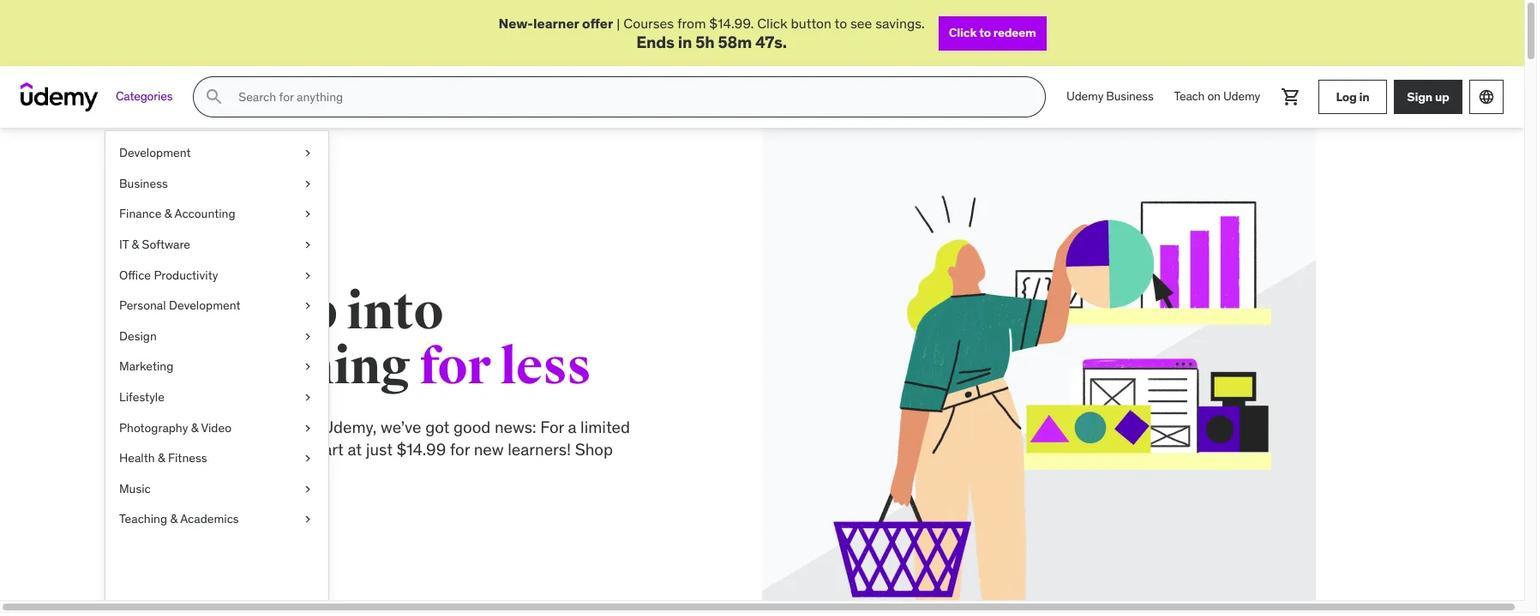 Task type: vqa. For each thing, say whether or not it's contained in the screenshot.
Topic
no



Task type: describe. For each thing, give the bounding box(es) containing it.
button
[[791, 15, 832, 32]]

new-
[[499, 15, 533, 32]]

we've
[[381, 416, 421, 437]]

personal development
[[119, 298, 241, 313]]

teach on udemy
[[1174, 89, 1260, 104]]

now.
[[208, 462, 242, 483]]

just
[[366, 439, 393, 460]]

health & fitness link
[[105, 443, 328, 474]]

teach on udemy link
[[1164, 76, 1271, 118]]

finance & accounting link
[[105, 199, 328, 230]]

if
[[208, 416, 218, 437]]

1 vertical spatial development
[[169, 298, 241, 313]]

finance & accounting
[[119, 206, 235, 222]]

design link
[[105, 321, 328, 352]]

less
[[500, 336, 591, 398]]

start
[[310, 439, 344, 460]]

shop
[[575, 439, 613, 460]]

a
[[568, 416, 577, 437]]

music
[[119, 481, 151, 496]]

it & software link
[[105, 230, 328, 260]]

submit search image
[[204, 87, 225, 107]]

xsmall image for development
[[301, 145, 315, 162]]

xsmall image for photography & video
[[301, 420, 315, 437]]

limited
[[581, 416, 630, 437]]

& for academics
[[170, 511, 178, 527]]

marketing
[[119, 359, 174, 374]]

udemy inside udemy business link
[[1067, 89, 1104, 104]]

business link
[[105, 169, 328, 199]]

if you're new to udemy, we've got good news: for a limited time, courses start at just $14.99 for new learners! shop now.
[[208, 416, 630, 483]]

teaching & academics link
[[105, 504, 328, 535]]

good
[[454, 416, 491, 437]]

office productivity
[[119, 267, 218, 283]]

1 horizontal spatial new
[[474, 439, 504, 460]]

academics
[[180, 511, 239, 527]]

business inside udemy business link
[[1106, 89, 1154, 104]]

to inside click to redeem button
[[979, 25, 991, 40]]

health & fitness
[[119, 450, 207, 466]]

Search for anything text field
[[235, 82, 1025, 112]]

xsmall image for office productivity
[[301, 267, 315, 284]]

categories
[[116, 89, 173, 104]]

photography & video
[[119, 420, 232, 435]]

time,
[[208, 439, 245, 460]]

office
[[119, 267, 151, 283]]

log in
[[1336, 89, 1370, 104]]

|
[[617, 15, 620, 32]]

at
[[348, 439, 362, 460]]

xsmall image for marketing
[[301, 359, 315, 375]]

sign up link
[[1394, 80, 1463, 114]]

lifestyle link
[[105, 382, 328, 413]]

productivity
[[154, 267, 218, 283]]

xsmall image for music
[[301, 481, 315, 498]]

sign up
[[1407, 89, 1450, 104]]

& for accounting
[[164, 206, 172, 222]]

it
[[119, 237, 129, 252]]

udemy image
[[21, 82, 99, 112]]

udemy business
[[1067, 89, 1154, 104]]

for less
[[420, 336, 591, 398]]

design
[[119, 328, 157, 344]]

xsmall image for lifestyle
[[301, 389, 315, 406]]

into
[[347, 281, 443, 343]]

xsmall image for it & software
[[301, 237, 315, 253]]

xsmall image for finance & accounting
[[301, 206, 315, 223]]

learning
[[208, 336, 411, 398]]

new-learner offer | courses from $14.99. click button to see savings. ends in 5h 58m 47s .
[[499, 15, 925, 53]]

shopping cart with 0 items image
[[1281, 87, 1302, 107]]

you're
[[222, 416, 266, 437]]

& for video
[[191, 420, 198, 435]]

personal development link
[[105, 291, 328, 321]]

ends
[[636, 32, 675, 53]]

to inside new-learner offer | courses from $14.99. click button to see savings. ends in 5h 58m 47s .
[[835, 15, 847, 32]]

for inside the if you're new to udemy, we've got good news: for a limited time, courses start at just $14.99 for new learners! shop now.
[[450, 439, 470, 460]]

on
[[1208, 89, 1221, 104]]

log in link
[[1319, 80, 1387, 114]]

photography & video link
[[105, 413, 328, 443]]



Task type: locate. For each thing, give the bounding box(es) containing it.
marketing link
[[105, 352, 328, 382]]

new up courses
[[270, 416, 300, 437]]

teaching
[[119, 511, 167, 527]]

0 horizontal spatial udemy
[[1067, 89, 1104, 104]]

1 horizontal spatial in
[[1359, 89, 1370, 104]]

1 vertical spatial business
[[119, 176, 168, 191]]

& for software
[[132, 237, 139, 252]]

& for fitness
[[158, 450, 165, 466]]

for up 'good'
[[420, 336, 491, 398]]

xsmall image inside lifestyle link
[[301, 389, 315, 406]]

7 xsmall image from the top
[[301, 450, 315, 467]]

to
[[835, 15, 847, 32], [979, 25, 991, 40], [303, 416, 318, 437]]

software
[[142, 237, 190, 252]]

0 horizontal spatial in
[[678, 32, 692, 53]]

redeem
[[994, 25, 1036, 40]]

in
[[678, 32, 692, 53], [1359, 89, 1370, 104]]

in inside log in link
[[1359, 89, 1370, 104]]

& right teaching
[[170, 511, 178, 527]]

business
[[1106, 89, 1154, 104], [119, 176, 168, 191]]

xsmall image for design
[[301, 328, 315, 345]]

$14.99.
[[709, 15, 754, 32]]

xsmall image for business
[[301, 176, 315, 192]]

to left see
[[835, 15, 847, 32]]

music link
[[105, 474, 328, 504]]

new down 'good'
[[474, 439, 504, 460]]

& right finance
[[164, 206, 172, 222]]

log
[[1336, 89, 1357, 104]]

xsmall image inside the it & software link
[[301, 237, 315, 253]]

5h 58m 47s
[[696, 32, 783, 53]]

offer
[[582, 15, 613, 32]]

1 horizontal spatial click
[[949, 25, 977, 40]]

development
[[119, 145, 191, 160], [169, 298, 241, 313]]

0 vertical spatial development
[[119, 145, 191, 160]]

choose a language image
[[1478, 88, 1495, 106]]

got
[[425, 416, 450, 437]]

1 udemy from the left
[[1067, 89, 1104, 104]]

xsmall image for health & fitness
[[301, 450, 315, 467]]

4 xsmall image from the top
[[301, 420, 315, 437]]

0 horizontal spatial new
[[270, 416, 300, 437]]

5 xsmall image from the top
[[301, 481, 315, 498]]

for down 'good'
[[450, 439, 470, 460]]

xsmall image inside office productivity link
[[301, 267, 315, 284]]

development down office productivity link
[[169, 298, 241, 313]]

health
[[119, 450, 155, 466]]

video
[[201, 420, 232, 435]]

0 vertical spatial business
[[1106, 89, 1154, 104]]

.
[[783, 32, 787, 53]]

&
[[164, 206, 172, 222], [132, 237, 139, 252], [191, 420, 198, 435], [158, 450, 165, 466], [170, 511, 178, 527]]

& right health
[[158, 450, 165, 466]]

click left 'redeem'
[[949, 25, 977, 40]]

1 vertical spatial new
[[474, 439, 504, 460]]

to up start
[[303, 416, 318, 437]]

it & software
[[119, 237, 190, 252]]

click
[[757, 15, 788, 32], [949, 25, 977, 40]]

1 xsmall image from the top
[[301, 145, 315, 162]]

courses
[[249, 439, 306, 460]]

xsmall image inside teaching & academics link
[[301, 511, 315, 528]]

to inside the if you're new to udemy, we've got good news: for a limited time, courses start at just $14.99 for new learners! shop now.
[[303, 416, 318, 437]]

photography
[[119, 420, 188, 435]]

business left teach on the top of page
[[1106, 89, 1154, 104]]

udemy,
[[322, 416, 377, 437]]

personal
[[119, 298, 166, 313]]

see
[[851, 15, 872, 32]]

xsmall image
[[301, 176, 315, 192], [301, 267, 315, 284], [301, 328, 315, 345], [301, 420, 315, 437], [301, 481, 315, 498]]

xsmall image inside health & fitness link
[[301, 450, 315, 467]]

xsmall image inside business link
[[301, 176, 315, 192]]

1 xsmall image from the top
[[301, 176, 315, 192]]

click up .
[[757, 15, 788, 32]]

news:
[[495, 416, 536, 437]]

3 xsmall image from the top
[[301, 237, 315, 253]]

4 xsmall image from the top
[[301, 298, 315, 314]]

0 horizontal spatial click
[[757, 15, 788, 32]]

3 xsmall image from the top
[[301, 328, 315, 345]]

0 vertical spatial in
[[678, 32, 692, 53]]

0 horizontal spatial to
[[303, 416, 318, 437]]

1 horizontal spatial business
[[1106, 89, 1154, 104]]

2 horizontal spatial to
[[979, 25, 991, 40]]

jump
[[208, 281, 337, 343]]

learners!
[[508, 439, 571, 460]]

sign
[[1407, 89, 1433, 104]]

xsmall image inside music link
[[301, 481, 315, 498]]

udemy inside teach on udemy link
[[1223, 89, 1260, 104]]

6 xsmall image from the top
[[301, 389, 315, 406]]

click to redeem button
[[939, 16, 1046, 50]]

office productivity link
[[105, 260, 328, 291]]

8 xsmall image from the top
[[301, 511, 315, 528]]

accounting
[[174, 206, 235, 222]]

from
[[677, 15, 706, 32]]

xsmall image inside personal development link
[[301, 298, 315, 314]]

xsmall image inside photography & video link
[[301, 420, 315, 437]]

2 xsmall image from the top
[[301, 206, 315, 223]]

business up finance
[[119, 176, 168, 191]]

xsmall image for teaching & academics
[[301, 511, 315, 528]]

click inside new-learner offer | courses from $14.99. click button to see savings. ends in 5h 58m 47s .
[[757, 15, 788, 32]]

0 vertical spatial new
[[270, 416, 300, 437]]

click to redeem
[[949, 25, 1036, 40]]

$14.99
[[397, 439, 446, 460]]

udemy business link
[[1056, 76, 1164, 118]]

1 vertical spatial in
[[1359, 89, 1370, 104]]

xsmall image for personal development
[[301, 298, 315, 314]]

savings.
[[876, 15, 925, 32]]

& right it
[[132, 237, 139, 252]]

click inside button
[[949, 25, 977, 40]]

up
[[1435, 89, 1450, 104]]

& left if
[[191, 420, 198, 435]]

in down from
[[678, 32, 692, 53]]

1 horizontal spatial to
[[835, 15, 847, 32]]

xsmall image inside design link
[[301, 328, 315, 345]]

teach
[[1174, 89, 1205, 104]]

xsmall image inside the development link
[[301, 145, 315, 162]]

0 vertical spatial for
[[420, 336, 491, 398]]

new
[[270, 416, 300, 437], [474, 439, 504, 460]]

xsmall image inside marketing link
[[301, 359, 315, 375]]

learner
[[533, 15, 579, 32]]

in inside new-learner offer | courses from $14.99. click button to see savings. ends in 5h 58m 47s .
[[678, 32, 692, 53]]

development down the categories dropdown button
[[119, 145, 191, 160]]

1 vertical spatial for
[[450, 439, 470, 460]]

categories button
[[105, 76, 183, 118]]

to left 'redeem'
[[979, 25, 991, 40]]

xsmall image inside finance & accounting link
[[301, 206, 315, 223]]

business inside business link
[[119, 176, 168, 191]]

for
[[420, 336, 491, 398], [450, 439, 470, 460]]

teaching & academics
[[119, 511, 239, 527]]

for
[[540, 416, 564, 437]]

fitness
[[168, 450, 207, 466]]

lifestyle
[[119, 389, 165, 405]]

udemy
[[1067, 89, 1104, 104], [1223, 89, 1260, 104]]

in right log
[[1359, 89, 1370, 104]]

1 horizontal spatial udemy
[[1223, 89, 1260, 104]]

courses
[[624, 15, 674, 32]]

2 udemy from the left
[[1223, 89, 1260, 104]]

development link
[[105, 138, 328, 169]]

jump into learning
[[208, 281, 443, 398]]

xsmall image
[[301, 145, 315, 162], [301, 206, 315, 223], [301, 237, 315, 253], [301, 298, 315, 314], [301, 359, 315, 375], [301, 389, 315, 406], [301, 450, 315, 467], [301, 511, 315, 528]]

2 xsmall image from the top
[[301, 267, 315, 284]]

finance
[[119, 206, 162, 222]]

0 horizontal spatial business
[[119, 176, 168, 191]]

5 xsmall image from the top
[[301, 359, 315, 375]]



